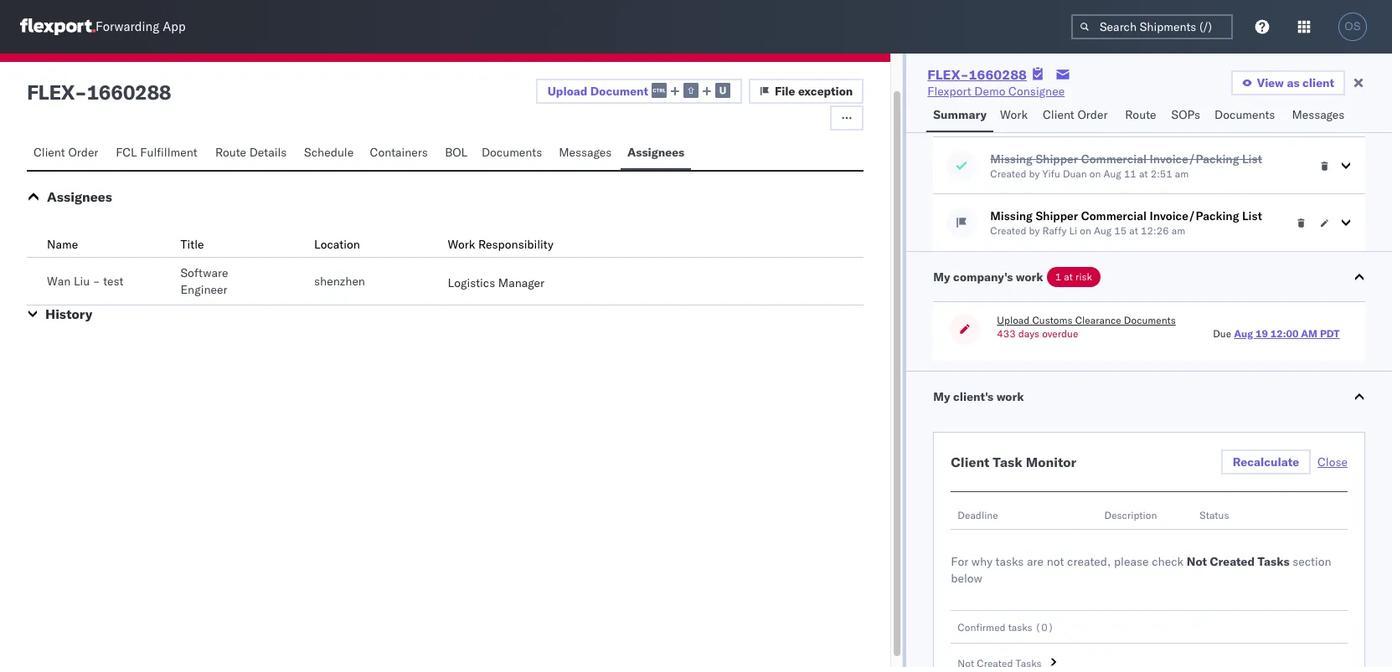 Task type: describe. For each thing, give the bounding box(es) containing it.
route details
[[215, 145, 287, 160]]

invoice/packing for missing shipper commercial invoice/packing list created by yifu duan on aug 11 at 2:51 am
[[1150, 152, 1240, 167]]

summary button
[[927, 100, 994, 132]]

wan
[[47, 274, 71, 289]]

shipper for missing shipper commercial invoice/packing list created by yifu duan on aug 11 at 2:51 am
[[1036, 152, 1078, 167]]

my client's work button
[[907, 372, 1393, 422]]

route for route
[[1126, 107, 1157, 122]]

recalculate button
[[1222, 450, 1311, 475]]

0 vertical spatial tasks
[[996, 555, 1024, 570]]

messages for leftmost messages button
[[559, 145, 612, 160]]

not
[[1187, 555, 1207, 570]]

upload for upload customs clearance documents
[[997, 314, 1030, 327]]

company's
[[954, 270, 1013, 285]]

(
[[1035, 622, 1042, 634]]

demo
[[975, 84, 1006, 99]]

1 at risk
[[1056, 271, 1093, 283]]

manager
[[498, 276, 545, 291]]

1 vertical spatial -
[[93, 274, 100, 289]]

flex-1660288 link
[[928, 66, 1027, 83]]

os button
[[1334, 8, 1372, 46]]

yifu
[[1043, 168, 1061, 180]]

0 horizontal spatial assignees
[[47, 189, 112, 205]]

missing shipper commercial invoice/packing list created by raffy li on aug 15 at 12:26 am
[[991, 209, 1263, 237]]

upload document
[[548, 83, 649, 99]]

2 vertical spatial at
[[1064, 271, 1073, 283]]

sops
[[1172, 107, 1201, 122]]

engineer
[[181, 282, 228, 297]]

0 vertical spatial client
[[1043, 107, 1075, 122]]

close button
[[1318, 455, 1348, 470]]

deadline
[[958, 509, 999, 522]]

route details button
[[209, 137, 298, 170]]

fulfillment
[[140, 145, 197, 160]]

flex
[[27, 80, 75, 105]]

my for my client's work
[[934, 390, 951, 405]]

test
[[103, 274, 124, 289]]

commercial for missing shipper commercial invoice/packing list created by raffy li on aug 15 at 12:26 am
[[1081, 209, 1147, 224]]

on for missing shipper commercial invoice/packing list created by yifu duan on aug 11 at 2:51 am
[[1090, 168, 1101, 180]]

task
[[993, 454, 1023, 471]]

client's
[[954, 390, 994, 405]]

risk
[[1076, 271, 1093, 283]]

forwarding
[[96, 19, 159, 35]]

duan
[[1063, 168, 1087, 180]]

flexport
[[928, 84, 972, 99]]

status
[[1200, 509, 1230, 522]]

exception
[[798, 84, 853, 99]]

document
[[591, 83, 649, 99]]

upload customs clearance documents button
[[997, 314, 1176, 328]]

please
[[1114, 555, 1149, 570]]

1 vertical spatial client order button
[[27, 137, 109, 170]]

12:00
[[1271, 328, 1299, 340]]

15
[[1115, 225, 1127, 237]]

days
[[1019, 328, 1040, 340]]

section below
[[951, 555, 1332, 587]]

are
[[1027, 555, 1044, 570]]

recalculate
[[1233, 455, 1300, 470]]

shipper for missing shipper commercial invoice/packing list created by raffy li on aug 15 at 12:26 am
[[1036, 209, 1078, 224]]

shenzhen
[[314, 274, 365, 289]]

my client's work
[[934, 390, 1024, 405]]

view
[[1258, 75, 1284, 90]]

not
[[1047, 555, 1065, 570]]

containers
[[370, 145, 428, 160]]

pdt
[[1321, 328, 1340, 340]]

aug for missing shipper commercial invoice/packing list created by raffy li on aug 15 at 12:26 am
[[1094, 225, 1112, 237]]

433 days overdue
[[997, 328, 1079, 340]]

fcl fulfillment button
[[109, 137, 209, 170]]

commercial for missing shipper commercial invoice/packing list created by yifu duan on aug 11 at 2:51 am
[[1081, 152, 1147, 167]]

close
[[1318, 455, 1348, 470]]

aug for missing shipper commercial invoice/packing list created by yifu duan on aug 11 at 2:51 am
[[1104, 168, 1122, 180]]

0 horizontal spatial assignees button
[[47, 189, 112, 205]]

12:26
[[1141, 225, 1169, 237]]

missing for missing shipper commercial invoice/packing list created by raffy li on aug 15 at 12:26 am
[[991, 209, 1033, 224]]

fcl fulfillment
[[116, 145, 197, 160]]

monitor
[[1026, 454, 1077, 471]]

am for missing shipper commercial invoice/packing list created by yifu duan on aug 11 at 2:51 am
[[1175, 168, 1189, 180]]

0 vertical spatial messages button
[[1286, 100, 1354, 132]]

0 horizontal spatial order
[[68, 145, 98, 160]]

client order for client order button to the bottom
[[34, 145, 98, 160]]

confirmed
[[958, 622, 1006, 634]]

view as client button
[[1232, 70, 1346, 96]]

Search Shipments (/) text field
[[1072, 14, 1233, 39]]

wan liu - test
[[47, 274, 124, 289]]

am
[[1302, 328, 1318, 340]]

created,
[[1068, 555, 1111, 570]]

aug 19 12:00 am pdt button
[[1234, 328, 1340, 340]]

logistics manager
[[448, 276, 545, 291]]

0 horizontal spatial 1660288
[[87, 80, 171, 105]]

client order for right client order button
[[1043, 107, 1108, 122]]

li
[[1070, 225, 1078, 237]]

route for route details
[[215, 145, 246, 160]]

flex-
[[928, 66, 969, 83]]

schedule
[[304, 145, 354, 160]]

1
[[1056, 271, 1062, 283]]

logistics
[[448, 276, 495, 291]]



Task type: vqa. For each thing, say whether or not it's contained in the screenshot.
second the 458574 from the bottom of the page
no



Task type: locate. For each thing, give the bounding box(es) containing it.
- down forwarding app link
[[75, 80, 87, 105]]

0 vertical spatial shipper
[[1036, 152, 1078, 167]]

1 vertical spatial assignees button
[[47, 189, 112, 205]]

on inside missing shipper commercial invoice/packing list created by yifu duan on aug 11 at 2:51 am
[[1090, 168, 1101, 180]]

client order down consignee
[[1043, 107, 1108, 122]]

history button
[[45, 306, 92, 323]]

0 vertical spatial missing
[[991, 152, 1033, 167]]

assignees down upload document button
[[628, 145, 685, 160]]

1 vertical spatial work
[[448, 237, 475, 252]]

on
[[1090, 168, 1101, 180], [1080, 225, 1092, 237]]

route inside button
[[215, 145, 246, 160]]

on right duan
[[1090, 168, 1101, 180]]

2 vertical spatial aug
[[1234, 328, 1254, 340]]

0 vertical spatial messages
[[1292, 107, 1345, 122]]

upload inside "button"
[[997, 314, 1030, 327]]

file exception
[[775, 84, 853, 99]]

19
[[1256, 328, 1269, 340]]

assignees button down upload document button
[[621, 137, 691, 170]]

0 vertical spatial documents button
[[1208, 100, 1286, 132]]

due aug 19 12:00 am pdt
[[1214, 328, 1340, 340]]

1 vertical spatial work
[[997, 390, 1024, 405]]

by left yifu
[[1029, 168, 1040, 180]]

for
[[951, 555, 969, 570]]

0 horizontal spatial route
[[215, 145, 246, 160]]

1 horizontal spatial 1660288
[[969, 66, 1027, 83]]

1 vertical spatial commercial
[[1081, 209, 1147, 224]]

0 vertical spatial my
[[934, 270, 951, 285]]

0 vertical spatial am
[[1175, 168, 1189, 180]]

assignees button
[[621, 137, 691, 170], [47, 189, 112, 205]]

by left raffy
[[1029, 225, 1040, 237]]

at right 15
[[1130, 225, 1139, 237]]

1 vertical spatial missing
[[991, 209, 1033, 224]]

customs
[[1033, 314, 1073, 327]]

fcl
[[116, 145, 137, 160]]

documents right "bol" button
[[482, 145, 542, 160]]

1 horizontal spatial upload
[[997, 314, 1030, 327]]

documents down "view"
[[1215, 107, 1276, 122]]

1 vertical spatial client
[[34, 145, 65, 160]]

upload up 433
[[997, 314, 1030, 327]]

invoice/packing inside missing shipper commercial invoice/packing list created by yifu duan on aug 11 at 2:51 am
[[1150, 152, 1240, 167]]

messages button down upload document
[[552, 137, 621, 170]]

2 my from the top
[[934, 390, 951, 405]]

commercial inside missing shipper commercial invoice/packing list created by raffy li on aug 15 at 12:26 am
[[1081, 209, 1147, 224]]

my for my company's work
[[934, 270, 951, 285]]

client
[[1303, 75, 1335, 90]]

invoice/packing inside missing shipper commercial invoice/packing list created by raffy li on aug 15 at 12:26 am
[[1150, 209, 1240, 224]]

1 vertical spatial list
[[1243, 209, 1263, 224]]

2 missing from the top
[[991, 209, 1033, 224]]

commercial inside missing shipper commercial invoice/packing list created by yifu duan on aug 11 at 2:51 am
[[1081, 152, 1147, 167]]

0 horizontal spatial at
[[1064, 271, 1073, 283]]

upload left document
[[548, 83, 588, 99]]

created left raffy
[[991, 225, 1027, 237]]

list inside missing shipper commercial invoice/packing list created by raffy li on aug 15 at 12:26 am
[[1243, 209, 1263, 224]]

at
[[1139, 168, 1148, 180], [1130, 225, 1139, 237], [1064, 271, 1073, 283]]

1 vertical spatial my
[[934, 390, 951, 405]]

shipper up yifu
[[1036, 152, 1078, 167]]

invoice/packing up 12:26
[[1150, 209, 1240, 224]]

created inside missing shipper commercial invoice/packing list created by raffy li on aug 15 at 12:26 am
[[991, 225, 1027, 237]]

work for work responsibility
[[448, 237, 475, 252]]

1 vertical spatial by
[[1029, 225, 1040, 237]]

overdue
[[1042, 328, 1079, 340]]

check
[[1152, 555, 1184, 570]]

0 vertical spatial work
[[1001, 107, 1028, 122]]

1 horizontal spatial route
[[1126, 107, 1157, 122]]

aug left 15
[[1094, 225, 1112, 237]]

- right liu
[[93, 274, 100, 289]]

at for missing shipper commercial invoice/packing list created by raffy li on aug 15 at 12:26 am
[[1130, 225, 1139, 237]]

work responsibility
[[448, 237, 554, 252]]

1 horizontal spatial order
[[1078, 107, 1108, 122]]

file
[[775, 84, 796, 99]]

route left details
[[215, 145, 246, 160]]

bol button
[[438, 137, 475, 170]]

2:51
[[1151, 168, 1173, 180]]

work down flexport demo consignee link
[[1001, 107, 1028, 122]]

tasks left are
[[996, 555, 1024, 570]]

app
[[163, 19, 186, 35]]

client down consignee
[[1043, 107, 1075, 122]]

work left 1
[[1016, 270, 1044, 285]]

0 horizontal spatial client order button
[[27, 137, 109, 170]]

documents for the top documents button
[[1215, 107, 1276, 122]]

1 vertical spatial documents button
[[475, 137, 552, 170]]

aug inside missing shipper commercial invoice/packing list created by raffy li on aug 15 at 12:26 am
[[1094, 225, 1112, 237]]

commercial
[[1081, 152, 1147, 167], [1081, 209, 1147, 224]]

at right the 11 on the top right of page
[[1139, 168, 1148, 180]]

order
[[1078, 107, 1108, 122], [68, 145, 98, 160]]

documents button down "view"
[[1208, 100, 1286, 132]]

raffy
[[1043, 225, 1067, 237]]

shipper inside missing shipper commercial invoice/packing list created by yifu duan on aug 11 at 2:51 am
[[1036, 152, 1078, 167]]

0 vertical spatial upload
[[548, 83, 588, 99]]

1 vertical spatial route
[[215, 145, 246, 160]]

documents for leftmost documents button
[[482, 145, 542, 160]]

2 vertical spatial client
[[951, 454, 990, 471]]

0 horizontal spatial messages
[[559, 145, 612, 160]]

below
[[951, 571, 983, 587]]

0 vertical spatial assignees
[[628, 145, 685, 160]]

at right 1
[[1064, 271, 1073, 283]]

shipper up raffy
[[1036, 209, 1078, 224]]

1 vertical spatial at
[[1130, 225, 1139, 237]]

missing inside missing shipper commercial invoice/packing list created by yifu duan on aug 11 at 2:51 am
[[991, 152, 1033, 167]]

2 list from the top
[[1243, 209, 1263, 224]]

upload document button
[[536, 79, 742, 104]]

documents button right bol at the left of page
[[475, 137, 552, 170]]

clearance
[[1076, 314, 1122, 327]]

am for missing shipper commercial invoice/packing list created by raffy li on aug 15 at 12:26 am
[[1172, 225, 1186, 237]]

on inside missing shipper commercial invoice/packing list created by raffy li on aug 15 at 12:26 am
[[1080, 225, 1092, 237]]

1 horizontal spatial client order button
[[1037, 100, 1119, 132]]

route left sops
[[1126, 107, 1157, 122]]

missing down work button
[[991, 152, 1033, 167]]

1 horizontal spatial client order
[[1043, 107, 1108, 122]]

1 my from the top
[[934, 270, 951, 285]]

0 vertical spatial -
[[75, 80, 87, 105]]

section
[[1293, 555, 1332, 570]]

0 horizontal spatial client
[[34, 145, 65, 160]]

aug inside missing shipper commercial invoice/packing list created by yifu duan on aug 11 at 2:51 am
[[1104, 168, 1122, 180]]

documents right 'clearance'
[[1124, 314, 1176, 327]]

0 vertical spatial created
[[991, 168, 1027, 180]]

0 horizontal spatial -
[[75, 80, 87, 105]]

1 vertical spatial tasks
[[1009, 622, 1033, 634]]

flex-1660288
[[928, 66, 1027, 83]]

client left task
[[951, 454, 990, 471]]

assignees
[[628, 145, 685, 160], [47, 189, 112, 205]]

at inside missing shipper commercial invoice/packing list created by raffy li on aug 15 at 12:26 am
[[1130, 225, 1139, 237]]

0 vertical spatial assignees button
[[621, 137, 691, 170]]

-
[[75, 80, 87, 105], [93, 274, 100, 289]]

client order left fcl
[[34, 145, 98, 160]]

1 horizontal spatial assignees
[[628, 145, 685, 160]]

0 vertical spatial route
[[1126, 107, 1157, 122]]

view as client
[[1258, 75, 1335, 90]]

created for missing shipper commercial invoice/packing list created by yifu duan on aug 11 at 2:51 am
[[991, 168, 1027, 180]]

0
[[1042, 622, 1048, 634]]

client
[[1043, 107, 1075, 122], [34, 145, 65, 160], [951, 454, 990, 471]]

created for missing shipper commercial invoice/packing list created by raffy li on aug 15 at 12:26 am
[[991, 225, 1027, 237]]

2 commercial from the top
[[1081, 209, 1147, 224]]

am right 12:26
[[1172, 225, 1186, 237]]

list for missing shipper commercial invoice/packing list created by raffy li on aug 15 at 12:26 am
[[1243, 209, 1263, 224]]

1 shipper from the top
[[1036, 152, 1078, 167]]

1 commercial from the top
[[1081, 152, 1147, 167]]

client order button down consignee
[[1037, 100, 1119, 132]]

work up logistics
[[448, 237, 475, 252]]

work inside button
[[997, 390, 1024, 405]]

aug left 19
[[1234, 328, 1254, 340]]

details
[[249, 145, 287, 160]]

description
[[1105, 509, 1158, 522]]

1 vertical spatial aug
[[1094, 225, 1112, 237]]

schedule button
[[298, 137, 363, 170]]

)
[[1048, 622, 1054, 634]]

1 vertical spatial client order
[[34, 145, 98, 160]]

sops button
[[1165, 100, 1208, 132]]

flexport. image
[[20, 18, 96, 35]]

1 vertical spatial assignees
[[47, 189, 112, 205]]

created inside missing shipper commercial invoice/packing list created by yifu duan on aug 11 at 2:51 am
[[991, 168, 1027, 180]]

documents inside "button"
[[1124, 314, 1176, 327]]

commercial up the 11 on the top right of page
[[1081, 152, 1147, 167]]

1 vertical spatial order
[[68, 145, 98, 160]]

at inside missing shipper commercial invoice/packing list created by yifu duan on aug 11 at 2:51 am
[[1139, 168, 1148, 180]]

tasks left (
[[1009, 622, 1033, 634]]

upload
[[548, 83, 588, 99], [997, 314, 1030, 327]]

commercial up 15
[[1081, 209, 1147, 224]]

0 horizontal spatial documents button
[[475, 137, 552, 170]]

2 invoice/packing from the top
[[1150, 209, 1240, 224]]

order left 'route' "button"
[[1078, 107, 1108, 122]]

0 vertical spatial on
[[1090, 168, 1101, 180]]

at for missing shipper commercial invoice/packing list created by yifu duan on aug 11 at 2:51 am
[[1139, 168, 1148, 180]]

0 horizontal spatial upload
[[548, 83, 588, 99]]

on for missing shipper commercial invoice/packing list created by raffy li on aug 15 at 12:26 am
[[1080, 225, 1092, 237]]

messages
[[1292, 107, 1345, 122], [559, 145, 612, 160]]

am inside missing shipper commercial invoice/packing list created by yifu duan on aug 11 at 2:51 am
[[1175, 168, 1189, 180]]

messages down upload document
[[559, 145, 612, 160]]

responsibility
[[478, 237, 554, 252]]

1 horizontal spatial messages button
[[1286, 100, 1354, 132]]

work for my client's work
[[997, 390, 1024, 405]]

0 vertical spatial at
[[1139, 168, 1148, 180]]

0 vertical spatial documents
[[1215, 107, 1276, 122]]

my left the "company's"
[[934, 270, 951, 285]]

route inside "button"
[[1126, 107, 1157, 122]]

1 horizontal spatial work
[[1001, 107, 1028, 122]]

by inside missing shipper commercial invoice/packing list created by raffy li on aug 15 at 12:26 am
[[1029, 225, 1040, 237]]

0 vertical spatial list
[[1243, 152, 1263, 167]]

upload inside button
[[548, 83, 588, 99]]

2 horizontal spatial documents
[[1215, 107, 1276, 122]]

list inside missing shipper commercial invoice/packing list created by yifu duan on aug 11 at 2:51 am
[[1243, 152, 1263, 167]]

work right "client's"
[[997, 390, 1024, 405]]

messages for messages button to the top
[[1292, 107, 1345, 122]]

0 horizontal spatial client order
[[34, 145, 98, 160]]

upload for upload document
[[548, 83, 588, 99]]

1 horizontal spatial at
[[1130, 225, 1139, 237]]

client order
[[1043, 107, 1108, 122], [34, 145, 98, 160]]

1660288 up fcl
[[87, 80, 171, 105]]

bol
[[445, 145, 468, 160]]

missing inside missing shipper commercial invoice/packing list created by raffy li on aug 15 at 12:26 am
[[991, 209, 1033, 224]]

1660288 up flexport demo consignee
[[969, 66, 1027, 83]]

2 horizontal spatial at
[[1139, 168, 1148, 180]]

title
[[181, 237, 204, 252]]

work
[[1001, 107, 1028, 122], [448, 237, 475, 252]]

0 horizontal spatial documents
[[482, 145, 542, 160]]

1 horizontal spatial -
[[93, 274, 100, 289]]

0 vertical spatial aug
[[1104, 168, 1122, 180]]

for why tasks are not created, please check not created tasks
[[951, 555, 1290, 570]]

2 by from the top
[[1029, 225, 1040, 237]]

work inside button
[[1001, 107, 1028, 122]]

0 vertical spatial client order
[[1043, 107, 1108, 122]]

forwarding app link
[[20, 18, 186, 35]]

assignees button up name
[[47, 189, 112, 205]]

client order button left fcl
[[27, 137, 109, 170]]

my company's work
[[934, 270, 1044, 285]]

0 vertical spatial order
[[1078, 107, 1108, 122]]

am
[[1175, 168, 1189, 180], [1172, 225, 1186, 237]]

missing for missing shipper commercial invoice/packing list created by yifu duan on aug 11 at 2:51 am
[[991, 152, 1033, 167]]

invoice/packing
[[1150, 152, 1240, 167], [1150, 209, 1240, 224]]

1 vertical spatial messages
[[559, 145, 612, 160]]

1 horizontal spatial messages
[[1292, 107, 1345, 122]]

1 list from the top
[[1243, 152, 1263, 167]]

2 shipper from the top
[[1036, 209, 1078, 224]]

history
[[45, 306, 92, 323]]

aug left the 11 on the top right of page
[[1104, 168, 1122, 180]]

1 invoice/packing from the top
[[1150, 152, 1240, 167]]

0 vertical spatial by
[[1029, 168, 1040, 180]]

0 vertical spatial commercial
[[1081, 152, 1147, 167]]

software
[[181, 266, 228, 281]]

why
[[972, 555, 993, 570]]

list for missing shipper commercial invoice/packing list created by yifu duan on aug 11 at 2:51 am
[[1243, 152, 1263, 167]]

client task monitor
[[951, 454, 1077, 471]]

1 vertical spatial messages button
[[552, 137, 621, 170]]

missing shipper commercial invoice/packing list created by yifu duan on aug 11 at 2:51 am
[[991, 152, 1263, 180]]

1 horizontal spatial assignees button
[[621, 137, 691, 170]]

0 vertical spatial work
[[1016, 270, 1044, 285]]

location
[[314, 237, 360, 252]]

summary
[[934, 107, 987, 122]]

my inside button
[[934, 390, 951, 405]]

os
[[1345, 20, 1361, 33]]

by inside missing shipper commercial invoice/packing list created by yifu duan on aug 11 at 2:51 am
[[1029, 168, 1040, 180]]

assignees up name
[[47, 189, 112, 205]]

created right "not"
[[1210, 555, 1255, 570]]

messages button down client
[[1286, 100, 1354, 132]]

am right 2:51
[[1175, 168, 1189, 180]]

by for missing shipper commercial invoice/packing list created by raffy li on aug 15 at 12:26 am
[[1029, 225, 1040, 237]]

11
[[1124, 168, 1137, 180]]

2 vertical spatial created
[[1210, 555, 1255, 570]]

1 vertical spatial invoice/packing
[[1150, 209, 1240, 224]]

as
[[1287, 75, 1300, 90]]

1 by from the top
[[1029, 168, 1040, 180]]

on right li
[[1080, 225, 1092, 237]]

documents
[[1215, 107, 1276, 122], [482, 145, 542, 160], [1124, 314, 1176, 327]]

messages down client
[[1292, 107, 1345, 122]]

1 horizontal spatial client
[[951, 454, 990, 471]]

created left yifu
[[991, 168, 1027, 180]]

1 vertical spatial upload
[[997, 314, 1030, 327]]

my left "client's"
[[934, 390, 951, 405]]

0 horizontal spatial messages button
[[552, 137, 621, 170]]

am inside missing shipper commercial invoice/packing list created by raffy li on aug 15 at 12:26 am
[[1172, 225, 1186, 237]]

consignee
[[1009, 84, 1065, 99]]

work for work
[[1001, 107, 1028, 122]]

1 vertical spatial on
[[1080, 225, 1092, 237]]

shipper inside missing shipper commercial invoice/packing list created by raffy li on aug 15 at 12:26 am
[[1036, 209, 1078, 224]]

work for my company's work
[[1016, 270, 1044, 285]]

2 horizontal spatial client
[[1043, 107, 1075, 122]]

missing
[[991, 152, 1033, 167], [991, 209, 1033, 224]]

1 vertical spatial created
[[991, 225, 1027, 237]]

missing up my company's work
[[991, 209, 1033, 224]]

2 vertical spatial documents
[[1124, 314, 1176, 327]]

1 horizontal spatial documents button
[[1208, 100, 1286, 132]]

flexport demo consignee link
[[928, 83, 1065, 100]]

invoice/packing for missing shipper commercial invoice/packing list created by raffy li on aug 15 at 12:26 am
[[1150, 209, 1240, 224]]

invoice/packing up 2:51
[[1150, 152, 1240, 167]]

1 vertical spatial documents
[[482, 145, 542, 160]]

1 horizontal spatial documents
[[1124, 314, 1176, 327]]

0 vertical spatial client order button
[[1037, 100, 1119, 132]]

aug
[[1104, 168, 1122, 180], [1094, 225, 1112, 237], [1234, 328, 1254, 340]]

name
[[47, 237, 78, 252]]

list
[[1243, 152, 1263, 167], [1243, 209, 1263, 224]]

1 vertical spatial am
[[1172, 225, 1186, 237]]

1 vertical spatial shipper
[[1036, 209, 1078, 224]]

1 missing from the top
[[991, 152, 1033, 167]]

0 horizontal spatial work
[[448, 237, 475, 252]]

containers button
[[363, 137, 438, 170]]

software engineer
[[181, 266, 228, 297]]

0 vertical spatial invoice/packing
[[1150, 152, 1240, 167]]

by for missing shipper commercial invoice/packing list created by yifu duan on aug 11 at 2:51 am
[[1029, 168, 1040, 180]]

client down flex
[[34, 145, 65, 160]]

forwarding app
[[96, 19, 186, 35]]

order left fcl
[[68, 145, 98, 160]]



